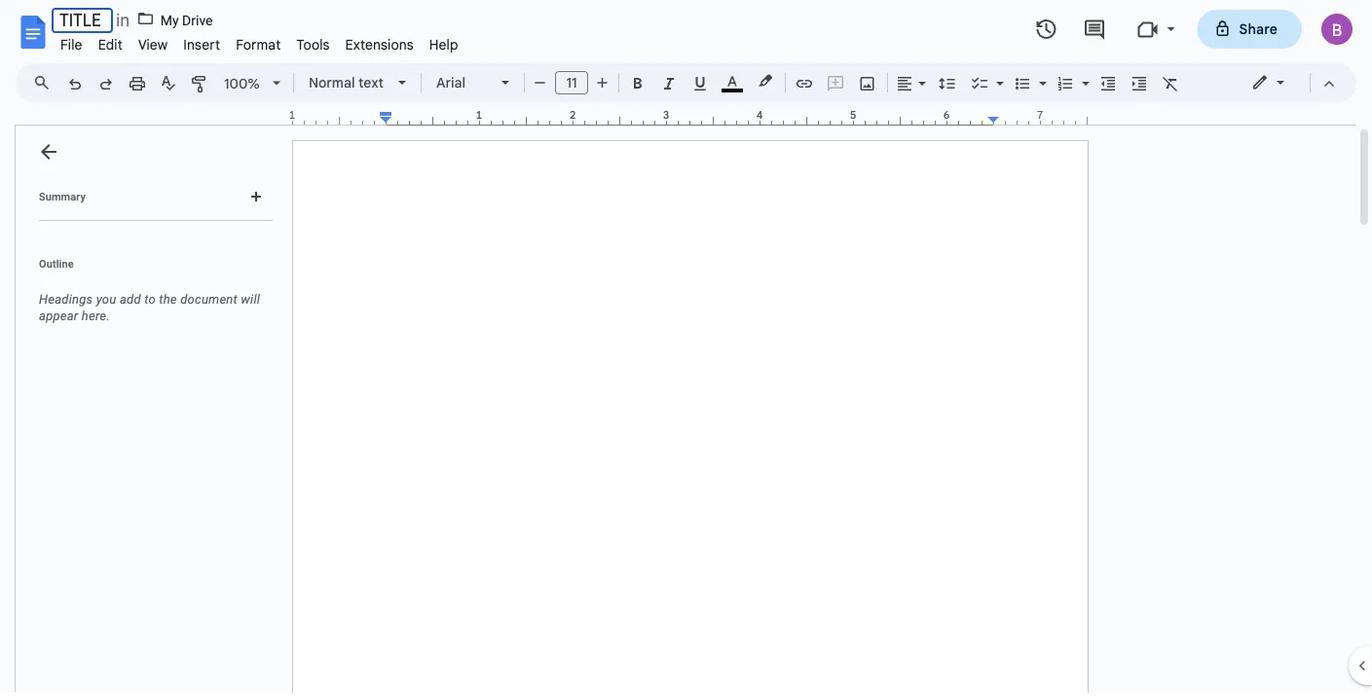 Task type: locate. For each thing, give the bounding box(es) containing it.
outline heading
[[16, 256, 280, 283]]

line & paragraph spacing image
[[936, 69, 959, 96]]

file menu item
[[53, 33, 90, 56]]

help menu item
[[421, 33, 466, 56]]

normal text
[[309, 74, 384, 91]]

extensions menu item
[[338, 33, 421, 56]]

summary heading
[[39, 189, 86, 205]]

outline
[[39, 258, 74, 270]]

Menus field
[[24, 69, 67, 96]]

share button
[[1197, 10, 1302, 49]]

checklist menu image
[[991, 70, 1004, 77]]

mode and view toolbar
[[1237, 63, 1345, 102]]

menu bar containing file
[[53, 25, 466, 57]]

share
[[1239, 20, 1278, 37]]

tools menu item
[[289, 33, 338, 56]]

extensions
[[345, 36, 414, 53]]

edit
[[98, 36, 123, 53]]

menu bar
[[53, 25, 466, 57]]

insert
[[183, 36, 220, 53]]

the
[[159, 292, 177, 307]]

file
[[60, 36, 82, 53]]

drive
[[182, 12, 213, 28]]

summary
[[39, 190, 86, 203]]

my drive
[[160, 12, 213, 28]]

insert image image
[[857, 69, 879, 96]]

1
[[289, 109, 295, 122]]

format
[[236, 36, 281, 53]]

you
[[96, 292, 116, 307]]

Rename text field
[[52, 8, 113, 33]]

located in my drive google drive folder element
[[112, 8, 217, 31]]

help
[[429, 36, 458, 53]]

main toolbar
[[57, 0, 1186, 243]]

here.
[[82, 309, 110, 323]]

edit menu item
[[90, 33, 130, 56]]

Zoom text field
[[219, 70, 266, 97]]

menu bar inside menu bar banner
[[53, 25, 466, 57]]

arial
[[436, 74, 466, 91]]

menu bar banner
[[0, 0, 1372, 693]]



Task type: describe. For each thing, give the bounding box(es) containing it.
insert menu item
[[176, 33, 228, 56]]

arial option
[[436, 69, 490, 96]]

Zoom field
[[216, 69, 289, 99]]

headings
[[39, 292, 93, 307]]

view
[[138, 36, 168, 53]]

numbered list menu image
[[1077, 70, 1090, 77]]

right margin image
[[989, 110, 1087, 125]]

document outline element
[[16, 126, 280, 693]]

add
[[120, 292, 141, 307]]

text color image
[[722, 69, 743, 93]]

to
[[144, 292, 156, 307]]

styles list. normal text selected. option
[[309, 69, 387, 96]]

my
[[160, 12, 179, 28]]

Font size text field
[[556, 71, 587, 94]]

headings you add to the document will appear here.
[[39, 292, 260, 323]]

in
[[116, 10, 134, 30]]

will
[[241, 292, 260, 307]]

highlight color image
[[755, 69, 776, 93]]

Font size field
[[555, 71, 596, 95]]

in application
[[0, 0, 1372, 693]]

document
[[180, 292, 238, 307]]

text
[[358, 74, 384, 91]]

format menu item
[[228, 33, 289, 56]]

view menu item
[[130, 33, 176, 56]]

tools
[[296, 36, 330, 53]]

normal
[[309, 74, 355, 91]]

appear
[[39, 309, 78, 323]]

left margin image
[[293, 110, 392, 125]]

bulleted list menu image
[[1034, 70, 1047, 77]]



Task type: vqa. For each thing, say whether or not it's contained in the screenshot.
the Simple related to Simple Light
no



